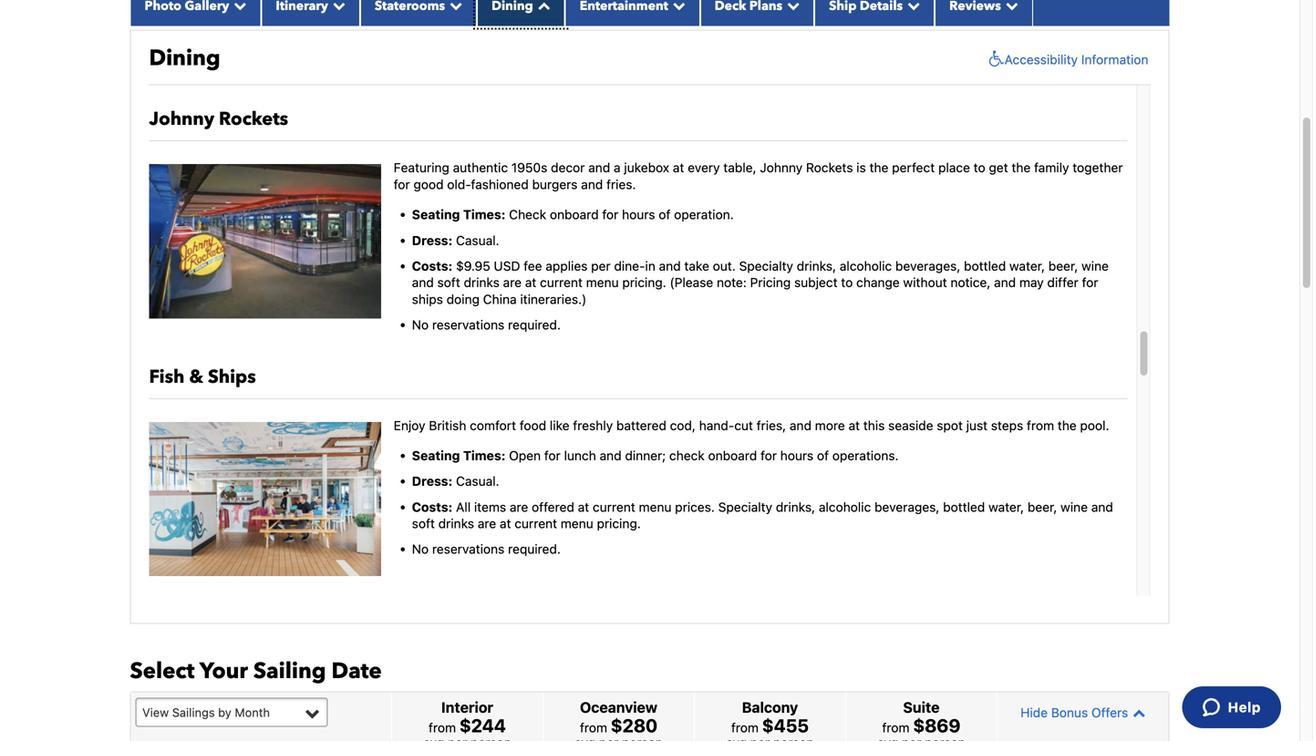 Task type: locate. For each thing, give the bounding box(es) containing it.
specialty inside all items are offered at current menu prices. specialty drinks, alcoholic beverages, bottled water, beer, wine and soft drinks are at current menu pricing.
[[718, 500, 772, 515]]

bottled down the 'just'
[[943, 500, 985, 515]]

from down interior
[[429, 720, 456, 735]]

are right items
[[510, 500, 528, 515]]

0 horizontal spatial to
[[841, 275, 853, 290]]

from
[[1027, 418, 1054, 433], [429, 720, 456, 735], [580, 720, 607, 735], [731, 720, 759, 735], [882, 720, 910, 735]]

1 vertical spatial alcoholic
[[819, 500, 871, 515]]

1 reservations from the top
[[432, 317, 505, 332]]

2 chevron down image from the left
[[903, 0, 920, 12]]

battered
[[616, 418, 666, 433]]

to inside featuring authentic 1950s decor and a jukebox at every table, johnny rockets is the perfect place to get the family together for good old-fashioned burgers and fries.
[[974, 160, 985, 175]]

1 vertical spatial onboard
[[708, 448, 757, 463]]

water, up may
[[1009, 258, 1045, 274]]

note:
[[717, 275, 747, 290]]

and right in
[[659, 258, 681, 274]]

casual. for johnny rockets
[[456, 233, 499, 248]]

0 vertical spatial rockets
[[219, 107, 288, 132]]

0 horizontal spatial of
[[659, 207, 671, 222]]

open
[[509, 448, 541, 463]]

alcoholic up change
[[840, 258, 892, 274]]

2 no reservations required. from the top
[[412, 542, 561, 557]]

seating down british on the left bottom of page
[[412, 448, 460, 463]]

0 vertical spatial reservations
[[432, 317, 505, 332]]

0 vertical spatial required.
[[508, 317, 561, 332]]

2 dress: casual. from the top
[[412, 474, 499, 489]]

doing
[[447, 292, 480, 307]]

$455
[[762, 715, 809, 736]]

hide bonus offers link
[[1002, 697, 1164, 729]]

0 horizontal spatial soft
[[412, 516, 435, 531]]

$9.95 usd fee applies per dine-in and take out. specialty drinks, alcoholic beverages, bottled water, beer, wine and soft drinks are at current menu pricing. (please note: pricing subject to change without notice, and may differ for ships doing china itineraries.)
[[412, 258, 1109, 307]]

1 no from the top
[[412, 317, 429, 332]]

from inside from $455
[[731, 720, 759, 735]]

cod,
[[670, 418, 696, 433]]

cruise information element
[[130, 0, 1169, 624]]

reservations down all
[[432, 542, 505, 557]]

steps
[[991, 418, 1023, 433]]

2 required. from the top
[[508, 542, 561, 557]]

menu down 'offered'
[[561, 516, 593, 531]]

seating
[[412, 207, 460, 222], [412, 448, 460, 463]]

pricing.
[[622, 275, 666, 290], [597, 516, 641, 531]]

and
[[588, 160, 610, 175], [581, 177, 603, 192], [659, 258, 681, 274], [412, 275, 434, 290], [994, 275, 1016, 290], [790, 418, 812, 433], [600, 448, 622, 463], [1091, 500, 1113, 515]]

0 vertical spatial dress: casual.
[[412, 233, 499, 248]]

are down items
[[478, 516, 496, 531]]

costs: up ships
[[412, 258, 453, 274]]

required.
[[508, 317, 561, 332], [508, 542, 561, 557]]

pricing. down dinner;
[[597, 516, 641, 531]]

beverages,
[[895, 258, 960, 274], [875, 500, 940, 515]]

1 vertical spatial johnny
[[760, 160, 803, 175]]

costs: for fish & ships
[[412, 500, 453, 515]]

casual. up items
[[456, 474, 499, 489]]

drinks
[[464, 275, 500, 290], [438, 516, 474, 531]]

1 no reservations required. from the top
[[412, 317, 561, 332]]

take
[[684, 258, 709, 274]]

1 dress: from the top
[[412, 233, 453, 248]]

required. down itineraries.) at the top of the page
[[508, 317, 561, 332]]

from right steps on the right of page
[[1027, 418, 1054, 433]]

1 vertical spatial required.
[[508, 542, 561, 557]]

at
[[673, 160, 684, 175], [525, 275, 536, 290], [849, 418, 860, 433], [578, 500, 589, 515], [500, 516, 511, 531]]

0 vertical spatial current
[[540, 275, 583, 290]]

1 vertical spatial specialty
[[718, 500, 772, 515]]

rockets inside featuring authentic 1950s decor and a jukebox at every table, johnny rockets is the perfect place to get the family together for good old-fashioned burgers and fries.
[[806, 160, 853, 175]]

0 vertical spatial no reservations required.
[[412, 317, 561, 332]]

$869
[[913, 715, 961, 736]]

1 times: from the top
[[463, 207, 506, 222]]

dress: down 'good'
[[412, 233, 453, 248]]

0 vertical spatial wine
[[1082, 258, 1109, 274]]

from down "oceanview"
[[580, 720, 607, 735]]

0 vertical spatial pricing.
[[622, 275, 666, 290]]

seating down 'good'
[[412, 207, 460, 222]]

soft
[[437, 275, 460, 290], [412, 516, 435, 531]]

no for fish & ships
[[412, 542, 429, 557]]

current down 'offered'
[[515, 516, 557, 531]]

1 vertical spatial to
[[841, 275, 853, 290]]

items
[[474, 500, 506, 515]]

chevron up image
[[1128, 707, 1146, 719]]

chevron up image
[[533, 0, 551, 12]]

johnny right table,
[[760, 160, 803, 175]]

balcony
[[742, 699, 798, 716]]

1 horizontal spatial chevron down image
[[903, 0, 920, 12]]

from down suite
[[882, 720, 910, 735]]

table,
[[723, 160, 756, 175]]

1 dress: casual. from the top
[[412, 233, 499, 248]]

0 horizontal spatial hours
[[622, 207, 655, 222]]

times:
[[463, 207, 506, 222], [463, 448, 506, 463]]

0 vertical spatial johnny
[[149, 107, 214, 132]]

0 horizontal spatial johnny
[[149, 107, 214, 132]]

of down more
[[817, 448, 829, 463]]

select
[[130, 656, 195, 686]]

seating for fish & ships
[[412, 448, 460, 463]]

for inside $9.95 usd fee applies per dine-in and take out. specialty drinks, alcoholic beverages, bottled water, beer, wine and soft drinks are at current menu pricing. (please note: pricing subject to change without notice, and may differ for ships doing china itineraries.)
[[1082, 275, 1098, 290]]

from inside 'from $244'
[[429, 720, 456, 735]]

1 seating from the top
[[412, 207, 460, 222]]

1 vertical spatial beverages,
[[875, 500, 940, 515]]

0 vertical spatial soft
[[437, 275, 460, 290]]

enjoy british comfort food like freshly battered cod, hand-cut fries, and more at this seaside spot just steps from the pool.
[[394, 418, 1109, 433]]

decor
[[551, 160, 585, 175]]

0 horizontal spatial chevron down image
[[229, 0, 247, 12]]

the right get on the right top
[[1012, 160, 1031, 175]]

select your sailing date
[[130, 656, 382, 686]]

specialty
[[739, 258, 793, 274], [718, 500, 772, 515]]

the left pool. at the right bottom of the page
[[1058, 418, 1077, 433]]

specialty inside $9.95 usd fee applies per dine-in and take out. specialty drinks, alcoholic beverages, bottled water, beer, wine and soft drinks are at current menu pricing. (please note: pricing subject to change without notice, and may differ for ships doing china itineraries.)
[[739, 258, 793, 274]]

1 vertical spatial dress: casual.
[[412, 474, 499, 489]]

dress:
[[412, 233, 453, 248], [412, 474, 453, 489]]

no reservations required. down china
[[412, 317, 561, 332]]

bottled
[[964, 258, 1006, 274], [943, 500, 985, 515]]

1 costs: from the top
[[412, 258, 453, 274]]

and left the a
[[588, 160, 610, 175]]

1 vertical spatial casual.
[[456, 474, 499, 489]]

prices.
[[675, 500, 715, 515]]

1 vertical spatial current
[[593, 500, 635, 515]]

for down featuring
[[394, 177, 410, 192]]

water, down steps on the right of page
[[989, 500, 1024, 515]]

of left operation. on the top of page
[[659, 207, 671, 222]]

1 vertical spatial times:
[[463, 448, 506, 463]]

1 horizontal spatial to
[[974, 160, 985, 175]]

0 vertical spatial onboard
[[550, 207, 599, 222]]

1 vertical spatial no
[[412, 542, 429, 557]]

1 vertical spatial reservations
[[432, 542, 505, 557]]

1 vertical spatial wine
[[1061, 500, 1088, 515]]

to left get on the right top
[[974, 160, 985, 175]]

casual. up $9.95
[[456, 233, 499, 248]]

dress: casual.
[[412, 233, 499, 248], [412, 474, 499, 489]]

and inside all items are offered at current menu prices. specialty drinks, alcoholic beverages, bottled water, beer, wine and soft drinks are at current menu pricing.
[[1091, 500, 1113, 515]]

view sailings by month
[[142, 706, 270, 719]]

from inside from $280
[[580, 720, 607, 735]]

1 vertical spatial dress:
[[412, 474, 453, 489]]

required. for fish & ships
[[508, 542, 561, 557]]

oceanview
[[580, 699, 657, 716]]

0 vertical spatial to
[[974, 160, 985, 175]]

from for $280
[[580, 720, 607, 735]]

1 vertical spatial drinks
[[438, 516, 474, 531]]

2 reservations from the top
[[432, 542, 505, 557]]

pricing. down in
[[622, 275, 666, 290]]

authentic
[[453, 160, 508, 175]]

times: for fish & ships
[[463, 448, 506, 463]]

freshly
[[573, 418, 613, 433]]

specialty right prices. on the right
[[718, 500, 772, 515]]

reservations for johnny rockets
[[432, 317, 505, 332]]

place
[[938, 160, 970, 175]]

1 horizontal spatial the
[[1012, 160, 1031, 175]]

1 required. from the top
[[508, 317, 561, 332]]

are
[[503, 275, 522, 290], [510, 500, 528, 515], [478, 516, 496, 531]]

1 vertical spatial of
[[817, 448, 829, 463]]

burgers
[[532, 177, 578, 192]]

for
[[394, 177, 410, 192], [602, 207, 619, 222], [1082, 275, 1098, 290], [544, 448, 561, 463], [761, 448, 777, 463]]

menu down per
[[586, 275, 619, 290]]

water, inside all items are offered at current menu prices. specialty drinks, alcoholic beverages, bottled water, beer, wine and soft drinks are at current menu pricing.
[[989, 500, 1024, 515]]

beer, inside $9.95 usd fee applies per dine-in and take out. specialty drinks, alcoholic beverages, bottled water, beer, wine and soft drinks are at current menu pricing. (please note: pricing subject to change without notice, and may differ for ships doing china itineraries.)
[[1048, 258, 1078, 274]]

0 vertical spatial seating
[[412, 207, 460, 222]]

at left every
[[673, 160, 684, 175]]

menu left prices. on the right
[[639, 500, 672, 515]]

2 no from the top
[[412, 542, 429, 557]]

from inside from $869
[[882, 720, 910, 735]]

specialty up pricing
[[739, 258, 793, 274]]

month
[[235, 706, 270, 719]]

onboard down cut
[[708, 448, 757, 463]]

johnny down dining
[[149, 107, 214, 132]]

0 vertical spatial casual.
[[456, 233, 499, 248]]

costs: left all
[[412, 500, 453, 515]]

and down pool. at the right bottom of the page
[[1091, 500, 1113, 515]]

2 horizontal spatial chevron down image
[[1001, 0, 1018, 12]]

of
[[659, 207, 671, 222], [817, 448, 829, 463]]

0 horizontal spatial the
[[869, 160, 889, 175]]

and left fries.
[[581, 177, 603, 192]]

current inside $9.95 usd fee applies per dine-in and take out. specialty drinks, alcoholic beverages, bottled water, beer, wine and soft drinks are at current menu pricing. (please note: pricing subject to change without notice, and may differ for ships doing china itineraries.)
[[540, 275, 583, 290]]

beverages, up without
[[895, 258, 960, 274]]

drinks down $9.95
[[464, 275, 500, 290]]

0 vertical spatial dress:
[[412, 233, 453, 248]]

costs:
[[412, 258, 453, 274], [412, 500, 453, 515]]

1 horizontal spatial johnny
[[760, 160, 803, 175]]

0 vertical spatial specialty
[[739, 258, 793, 274]]

1 vertical spatial pricing.
[[597, 516, 641, 531]]

lunch
[[564, 448, 596, 463]]

0 vertical spatial drinks,
[[797, 258, 836, 274]]

sailings
[[172, 706, 215, 719]]

1950s
[[511, 160, 547, 175]]

0 vertical spatial beer,
[[1048, 258, 1078, 274]]

3 chevron down image from the left
[[1001, 0, 1018, 12]]

current
[[540, 275, 583, 290], [593, 500, 635, 515], [515, 516, 557, 531]]

current down dinner;
[[593, 500, 635, 515]]

0 vertical spatial costs:
[[412, 258, 453, 274]]

2 costs: from the top
[[412, 500, 453, 515]]

drinks inside all items are offered at current menu prices. specialty drinks, alcoholic beverages, bottled water, beer, wine and soft drinks are at current menu pricing.
[[438, 516, 474, 531]]

for right differ
[[1082, 275, 1098, 290]]

from $869
[[882, 715, 961, 736]]

the
[[869, 160, 889, 175], [1012, 160, 1031, 175], [1058, 418, 1077, 433]]

soft inside all items are offered at current menu prices. specialty drinks, alcoholic beverages, bottled water, beer, wine and soft drinks are at current menu pricing.
[[412, 516, 435, 531]]

wine
[[1082, 258, 1109, 274], [1061, 500, 1088, 515]]

drinks down all
[[438, 516, 474, 531]]

rockets
[[219, 107, 288, 132], [806, 160, 853, 175]]

0 vertical spatial no
[[412, 317, 429, 332]]

1 vertical spatial water,
[[989, 500, 1024, 515]]

at down items
[[500, 516, 511, 531]]

onboard down burgers
[[550, 207, 599, 222]]

china
[[483, 292, 517, 307]]

times: down fashioned
[[463, 207, 506, 222]]

ships
[[208, 365, 256, 390]]

2 seating from the top
[[412, 448, 460, 463]]

0 vertical spatial drinks
[[464, 275, 500, 290]]

required. for johnny rockets
[[508, 317, 561, 332]]

1 vertical spatial are
[[510, 500, 528, 515]]

1 horizontal spatial soft
[[437, 275, 460, 290]]

accessibility information link
[[984, 50, 1148, 68]]

0 vertical spatial bottled
[[964, 258, 1006, 274]]

drinks, down fries,
[[776, 500, 815, 515]]

dress: down british on the left bottom of page
[[412, 474, 453, 489]]

2 times: from the top
[[463, 448, 506, 463]]

1 horizontal spatial of
[[817, 448, 829, 463]]

to right subject
[[841, 275, 853, 290]]

bottled up notice,
[[964, 258, 1006, 274]]

1 vertical spatial seating
[[412, 448, 460, 463]]

wheelchair image
[[984, 50, 1005, 68]]

0 vertical spatial menu
[[586, 275, 619, 290]]

ships
[[412, 292, 443, 307]]

0 vertical spatial are
[[503, 275, 522, 290]]

1 chevron down image from the left
[[229, 0, 247, 12]]

beverages, inside all items are offered at current menu prices. specialty drinks, alcoholic beverages, bottled water, beer, wine and soft drinks are at current menu pricing.
[[875, 500, 940, 515]]

drinks, up subject
[[797, 258, 836, 274]]

and right lunch
[[600, 448, 622, 463]]

drinks,
[[797, 258, 836, 274], [776, 500, 815, 515]]

no reservations required. down items
[[412, 542, 561, 557]]

times: down comfort
[[463, 448, 506, 463]]

beverages, down operations.
[[875, 500, 940, 515]]

casual. for fish & ships
[[456, 474, 499, 489]]

1 horizontal spatial hours
[[780, 448, 814, 463]]

current down applies
[[540, 275, 583, 290]]

chevron down image
[[229, 0, 247, 12], [903, 0, 920, 12], [1001, 0, 1018, 12]]

0 vertical spatial water,
[[1009, 258, 1045, 274]]

reservations down the doing
[[432, 317, 505, 332]]

1 vertical spatial drinks,
[[776, 500, 815, 515]]

are inside $9.95 usd fee applies per dine-in and take out. specialty drinks, alcoholic beverages, bottled water, beer, wine and soft drinks are at current menu pricing. (please note: pricing subject to change without notice, and may differ for ships doing china itineraries.)
[[503, 275, 522, 290]]

1 vertical spatial rockets
[[806, 160, 853, 175]]

1 vertical spatial beer,
[[1028, 500, 1057, 515]]

fries.
[[606, 177, 636, 192]]

0 vertical spatial beverages,
[[895, 258, 960, 274]]

hand-
[[699, 418, 734, 433]]

1 casual. from the top
[[456, 233, 499, 248]]

alcoholic down operations.
[[819, 500, 871, 515]]

dress: casual. up all
[[412, 474, 499, 489]]

hours down fries,
[[780, 448, 814, 463]]

alcoholic
[[840, 258, 892, 274], [819, 500, 871, 515]]

2 casual. from the top
[[456, 474, 499, 489]]

hours down fries.
[[622, 207, 655, 222]]

from down balcony
[[731, 720, 759, 735]]

and left may
[[994, 275, 1016, 290]]

hours
[[622, 207, 655, 222], [780, 448, 814, 463]]

required. down 'offered'
[[508, 542, 561, 557]]

are down usd
[[503, 275, 522, 290]]

1 vertical spatial soft
[[412, 516, 435, 531]]

1 vertical spatial no reservations required.
[[412, 542, 561, 557]]

to
[[974, 160, 985, 175], [841, 275, 853, 290]]

0 vertical spatial alcoholic
[[840, 258, 892, 274]]

1 horizontal spatial rockets
[[806, 160, 853, 175]]

1 vertical spatial bottled
[[943, 500, 985, 515]]

1 vertical spatial costs:
[[412, 500, 453, 515]]

dress: casual. for fish & ships
[[412, 474, 499, 489]]

2 dress: from the top
[[412, 474, 453, 489]]

chevron down image
[[328, 0, 345, 12], [445, 0, 462, 12], [668, 0, 686, 12], [782, 0, 800, 12]]

all items are offered at current menu prices. specialty drinks, alcoholic beverages, bottled water, beer, wine and soft drinks are at current menu pricing.
[[412, 500, 1113, 531]]

0 vertical spatial times:
[[463, 207, 506, 222]]

interior
[[441, 699, 493, 716]]

at down fee
[[525, 275, 536, 290]]

spot
[[937, 418, 963, 433]]

and up ships
[[412, 275, 434, 290]]

drinks, inside $9.95 usd fee applies per dine-in and take out. specialty drinks, alcoholic beverages, bottled water, beer, wine and soft drinks are at current menu pricing. (please note: pricing subject to change without notice, and may differ for ships doing china itineraries.)
[[797, 258, 836, 274]]

the right is at the right of page
[[869, 160, 889, 175]]

dress: casual. up $9.95
[[412, 233, 499, 248]]



Task type: describe. For each thing, give the bounding box(es) containing it.
0 vertical spatial of
[[659, 207, 671, 222]]

cut
[[734, 418, 753, 433]]

bottled inside all items are offered at current menu prices. specialty drinks, alcoholic beverages, bottled water, beer, wine and soft drinks are at current menu pricing.
[[943, 500, 985, 515]]

pricing
[[750, 275, 791, 290]]

2 vertical spatial are
[[478, 516, 496, 531]]

operations.
[[832, 448, 899, 463]]

seating times: open for lunch and dinner; check onboard for hours of operations.
[[412, 448, 899, 463]]

beer, inside all items are offered at current menu prices. specialty drinks, alcoholic beverages, bottled water, beer, wine and soft drinks are at current menu pricing.
[[1028, 500, 1057, 515]]

for down fries.
[[602, 207, 619, 222]]

enjoy
[[394, 418, 425, 433]]

without
[[903, 275, 947, 290]]

1 vertical spatial hours
[[780, 448, 814, 463]]

2 chevron down image from the left
[[445, 0, 462, 12]]

$280
[[611, 715, 658, 736]]

wine inside $9.95 usd fee applies per dine-in and take out. specialty drinks, alcoholic beverages, bottled water, beer, wine and soft drinks are at current menu pricing. (please note: pricing subject to change without notice, and may differ for ships doing china itineraries.)
[[1082, 258, 1109, 274]]

notice,
[[951, 275, 991, 290]]

1 vertical spatial menu
[[639, 500, 672, 515]]

for inside featuring authentic 1950s decor and a jukebox at every table, johnny rockets is the perfect place to get the family together for good old-fashioned burgers and fries.
[[394, 177, 410, 192]]

1 horizontal spatial onboard
[[708, 448, 757, 463]]

featuring
[[394, 160, 449, 175]]

pricing. inside all items are offered at current menu prices. specialty drinks, alcoholic beverages, bottled water, beer, wine and soft drinks are at current menu pricing.
[[597, 516, 641, 531]]

seating times: check onboard for hours of operation.
[[412, 207, 734, 222]]

at right 'offered'
[[578, 500, 589, 515]]

dinner;
[[625, 448, 666, 463]]

from for $869
[[882, 720, 910, 735]]

2 vertical spatial current
[[515, 516, 557, 531]]

together
[[1073, 160, 1123, 175]]

$9.95
[[456, 258, 490, 274]]

0 horizontal spatial onboard
[[550, 207, 599, 222]]

view sailings by month link
[[135, 698, 328, 727]]

offers
[[1091, 705, 1128, 720]]

menu inside $9.95 usd fee applies per dine-in and take out. specialty drinks, alcoholic beverages, bottled water, beer, wine and soft drinks are at current menu pricing. (please note: pricing subject to change without notice, and may differ for ships doing china itineraries.)
[[586, 275, 619, 290]]

this
[[863, 418, 885, 433]]

bottled inside $9.95 usd fee applies per dine-in and take out. specialty drinks, alcoholic beverages, bottled water, beer, wine and soft drinks are at current menu pricing. (please note: pricing subject to change without notice, and may differ for ships doing china itineraries.)
[[964, 258, 1006, 274]]

fish
[[149, 365, 185, 390]]

0 horizontal spatial rockets
[[219, 107, 288, 132]]

jukebox
[[624, 160, 669, 175]]

times: for johnny rockets
[[463, 207, 506, 222]]

from for $455
[[731, 720, 759, 735]]

differ
[[1047, 275, 1079, 290]]

dine-
[[614, 258, 645, 274]]

offered
[[532, 500, 574, 515]]

3 chevron down image from the left
[[668, 0, 686, 12]]

seating for johnny rockets
[[412, 207, 460, 222]]

british
[[429, 418, 466, 433]]

dress: for fish & ships
[[412, 474, 453, 489]]

accessibility information
[[1005, 52, 1148, 67]]

fries,
[[757, 418, 786, 433]]

change
[[856, 275, 900, 290]]

at left this
[[849, 418, 860, 433]]

more
[[815, 418, 845, 433]]

no for johnny rockets
[[412, 317, 429, 332]]

costs: for johnny rockets
[[412, 258, 453, 274]]

by
[[218, 706, 231, 719]]

(please
[[670, 275, 713, 290]]

sailing
[[253, 656, 326, 686]]

johnny rockets
[[149, 107, 288, 132]]

wine inside all items are offered at current menu prices. specialty drinks, alcoholic beverages, bottled water, beer, wine and soft drinks are at current menu pricing.
[[1061, 500, 1088, 515]]

featuring authentic 1950s decor and a jukebox at every table, johnny rockets is the perfect place to get the family together for good old-fashioned burgers and fries.
[[394, 160, 1123, 192]]

fee
[[524, 258, 542, 274]]

is
[[856, 160, 866, 175]]

dress: for johnny rockets
[[412, 233, 453, 248]]

accessibility
[[1005, 52, 1078, 67]]

no reservations required. for fish & ships
[[412, 542, 561, 557]]

from inside cruise information element
[[1027, 418, 1054, 433]]

check
[[669, 448, 705, 463]]

dress: casual. for johnny rockets
[[412, 233, 499, 248]]

1 chevron down image from the left
[[328, 0, 345, 12]]

from for $244
[[429, 720, 456, 735]]

at inside $9.95 usd fee applies per dine-in and take out. specialty drinks, alcoholic beverages, bottled water, beer, wine and soft drinks are at current menu pricing. (please note: pricing subject to change without notice, and may differ for ships doing china itineraries.)
[[525, 275, 536, 290]]

reservations for fish & ships
[[432, 542, 505, 557]]

johnny inside featuring authentic 1950s decor and a jukebox at every table, johnny rockets is the perfect place to get the family together for good old-fashioned burgers and fries.
[[760, 160, 803, 175]]

food
[[520, 418, 546, 433]]

at inside featuring authentic 1950s decor and a jukebox at every table, johnny rockets is the perfect place to get the family together for good old-fashioned burgers and fries.
[[673, 160, 684, 175]]

operation.
[[674, 207, 734, 222]]

drinks inside $9.95 usd fee applies per dine-in and take out. specialty drinks, alcoholic beverages, bottled water, beer, wine and soft drinks are at current menu pricing. (please note: pricing subject to change without notice, and may differ for ships doing china itineraries.)
[[464, 275, 500, 290]]

perfect
[[892, 160, 935, 175]]

your
[[200, 656, 248, 686]]

no reservations required. for johnny rockets
[[412, 317, 561, 332]]

soft inside $9.95 usd fee applies per dine-in and take out. specialty drinks, alcoholic beverages, bottled water, beer, wine and soft drinks are at current menu pricing. (please note: pricing subject to change without notice, and may differ for ships doing china itineraries.)
[[437, 275, 460, 290]]

hide bonus offers
[[1021, 705, 1128, 720]]

information
[[1081, 52, 1148, 67]]

from $455
[[731, 715, 809, 736]]

beverages, inside $9.95 usd fee applies per dine-in and take out. specialty drinks, alcoholic beverages, bottled water, beer, wine and soft drinks are at current menu pricing. (please note: pricing subject to change without notice, and may differ for ships doing china itineraries.)
[[895, 258, 960, 274]]

check
[[509, 207, 546, 222]]

for down fries,
[[761, 448, 777, 463]]

&
[[189, 365, 203, 390]]

out.
[[713, 258, 736, 274]]

alcoholic inside all items are offered at current menu prices. specialty drinks, alcoholic beverages, bottled water, beer, wine and soft drinks are at current menu pricing.
[[819, 500, 871, 515]]

bonus
[[1051, 705, 1088, 720]]

old-
[[447, 177, 471, 192]]

per
[[591, 258, 611, 274]]

$244
[[459, 715, 506, 736]]

0 vertical spatial hours
[[622, 207, 655, 222]]

just
[[966, 418, 988, 433]]

like
[[550, 418, 569, 433]]

fish & ships
[[149, 365, 256, 390]]

get
[[989, 160, 1008, 175]]

view
[[142, 706, 169, 719]]

2 horizontal spatial the
[[1058, 418, 1077, 433]]

may
[[1019, 275, 1044, 290]]

dining
[[149, 43, 220, 73]]

every
[[688, 160, 720, 175]]

2 vertical spatial menu
[[561, 516, 593, 531]]

family
[[1034, 160, 1069, 175]]

pool.
[[1080, 418, 1109, 433]]

and right fries,
[[790, 418, 812, 433]]

good
[[413, 177, 444, 192]]

fashioned
[[471, 177, 529, 192]]

4 chevron down image from the left
[[782, 0, 800, 12]]

in
[[645, 258, 655, 274]]

applies
[[546, 258, 588, 274]]

alcoholic inside $9.95 usd fee applies per dine-in and take out. specialty drinks, alcoholic beverages, bottled water, beer, wine and soft drinks are at current menu pricing. (please note: pricing subject to change without notice, and may differ for ships doing china itineraries.)
[[840, 258, 892, 274]]

from $244
[[429, 715, 506, 736]]

from $280
[[580, 715, 658, 736]]

hide
[[1021, 705, 1048, 720]]

all
[[456, 500, 471, 515]]

drinks, inside all items are offered at current menu prices. specialty drinks, alcoholic beverages, bottled water, beer, wine and soft drinks are at current menu pricing.
[[776, 500, 815, 515]]

for right open
[[544, 448, 561, 463]]

date
[[331, 656, 382, 686]]

to inside $9.95 usd fee applies per dine-in and take out. specialty drinks, alcoholic beverages, bottled water, beer, wine and soft drinks are at current menu pricing. (please note: pricing subject to change without notice, and may differ for ships doing china itineraries.)
[[841, 275, 853, 290]]

pricing. inside $9.95 usd fee applies per dine-in and take out. specialty drinks, alcoholic beverages, bottled water, beer, wine and soft drinks are at current menu pricing. (please note: pricing subject to change without notice, and may differ for ships doing china itineraries.)
[[622, 275, 666, 290]]

water, inside $9.95 usd fee applies per dine-in and take out. specialty drinks, alcoholic beverages, bottled water, beer, wine and soft drinks are at current menu pricing. (please note: pricing subject to change without notice, and may differ for ships doing china itineraries.)
[[1009, 258, 1045, 274]]



Task type: vqa. For each thing, say whether or not it's contained in the screenshot.
rate
no



